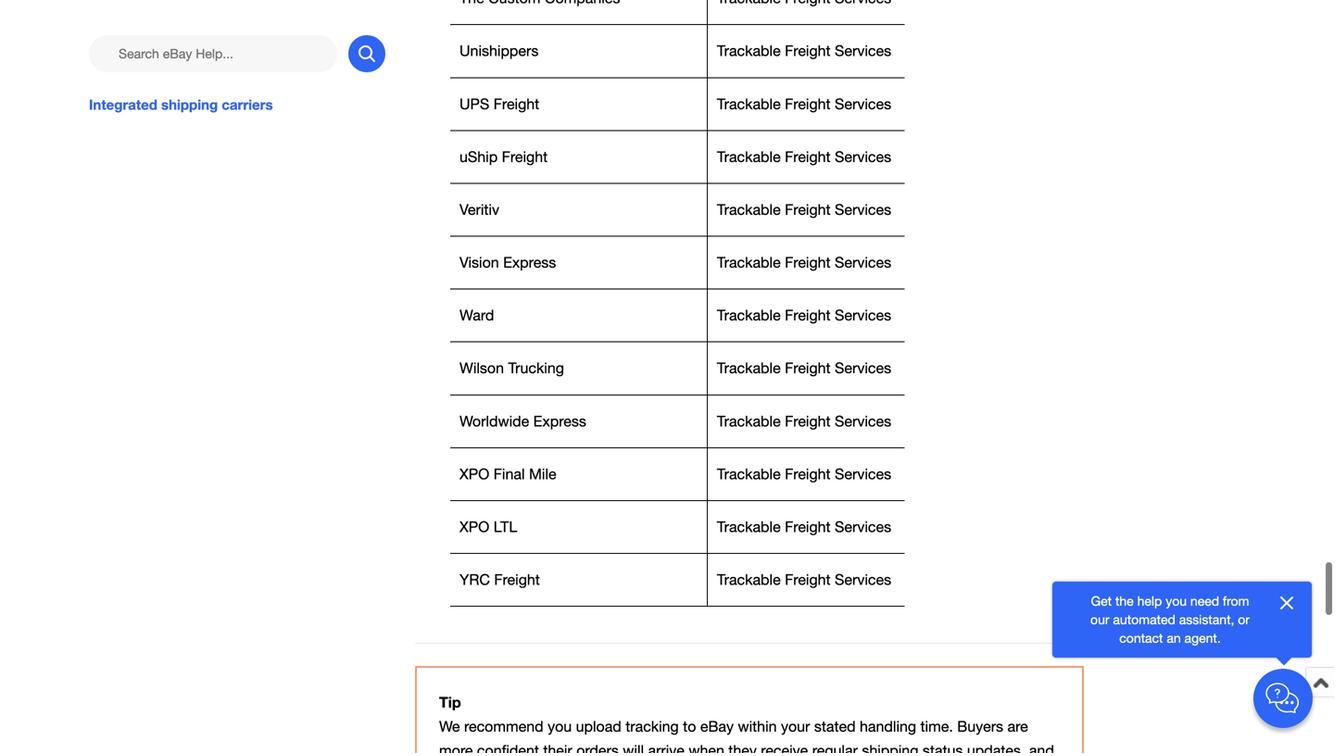 Task type: describe. For each thing, give the bounding box(es) containing it.
xpo for xpo ltl
[[460, 518, 490, 536]]

freight for vision express
[[785, 254, 831, 271]]

freight for xpo ltl
[[785, 518, 831, 536]]

services for ward
[[835, 307, 892, 324]]

trackable for veritiv
[[717, 201, 781, 218]]

trackable freight services for unishippers
[[717, 42, 892, 60]]

express for worldwide express
[[534, 413, 587, 430]]

time.
[[921, 718, 954, 736]]

trucking
[[508, 360, 564, 377]]

are
[[1008, 718, 1029, 736]]

will
[[623, 743, 644, 754]]

uship freight
[[460, 148, 548, 165]]

when
[[689, 743, 725, 754]]

their
[[543, 743, 573, 754]]

trackable freight services for veritiv
[[717, 201, 892, 218]]

yrc
[[460, 571, 490, 589]]

they
[[729, 743, 757, 754]]

freight for ward
[[785, 307, 831, 324]]

services for vision express
[[835, 254, 892, 271]]

our
[[1091, 612, 1110, 627]]

xpo for xpo final mile
[[460, 466, 490, 483]]

ward
[[460, 307, 494, 324]]

worldwide
[[460, 413, 529, 430]]

or
[[1239, 612, 1250, 627]]

integrated
[[89, 96, 157, 113]]

shipping inside tip we recommend you upload tracking to ebay within your stated handling time. buyers are more confident their orders will arrive when they receive regular shipping status updates, an
[[862, 743, 919, 754]]

ltl
[[494, 518, 517, 536]]

receive
[[761, 743, 808, 754]]

orders
[[577, 743, 619, 754]]

recommend
[[464, 718, 544, 736]]

arrive
[[648, 743, 685, 754]]

ebay
[[701, 718, 734, 736]]

services for worldwide express
[[835, 413, 892, 430]]

express for vision express
[[503, 254, 556, 271]]

freight for worldwide express
[[785, 413, 831, 430]]

within
[[738, 718, 777, 736]]

assistant,
[[1180, 612, 1235, 627]]

shipping inside 'link'
[[161, 96, 218, 113]]

wilson
[[460, 360, 504, 377]]

services for ups freight
[[835, 95, 892, 112]]

veritiv
[[460, 201, 500, 218]]

services for xpo ltl
[[835, 518, 892, 536]]

trackable freight services for worldwide express
[[717, 413, 892, 430]]

stated
[[815, 718, 856, 736]]

status
[[923, 743, 963, 754]]

ups freight
[[460, 95, 540, 112]]

trackable freight services for vision express
[[717, 254, 892, 271]]

trackable for vision express
[[717, 254, 781, 271]]

buyers
[[958, 718, 1004, 736]]

your
[[781, 718, 810, 736]]

integrated shipping carriers link
[[89, 95, 386, 115]]

confident
[[477, 743, 539, 754]]

trackable for ups freight
[[717, 95, 781, 112]]

services for xpo final mile
[[835, 466, 892, 483]]

uship
[[460, 148, 498, 165]]

vision
[[460, 254, 499, 271]]

freight for wilson trucking
[[785, 360, 831, 377]]

upload
[[576, 718, 622, 736]]

ups
[[460, 95, 490, 112]]

trackable for ward
[[717, 307, 781, 324]]



Task type: vqa. For each thing, say whether or not it's contained in the screenshot.
the Trackable corresponding to uShip Freight
yes



Task type: locate. For each thing, give the bounding box(es) containing it.
2 xpo from the top
[[460, 518, 490, 536]]

an
[[1167, 631, 1181, 646]]

from
[[1223, 594, 1250, 609]]

trackable for uship freight
[[717, 148, 781, 165]]

freight for veritiv
[[785, 201, 831, 218]]

trackable for worldwide express
[[717, 413, 781, 430]]

more
[[439, 743, 473, 754]]

0 horizontal spatial you
[[548, 718, 572, 736]]

0 vertical spatial shipping
[[161, 96, 218, 113]]

agent.
[[1185, 631, 1221, 646]]

shipping down search ebay help... text field
[[161, 96, 218, 113]]

trackable for yrc freight
[[717, 571, 781, 589]]

help
[[1138, 594, 1163, 609]]

11 services from the top
[[835, 571, 892, 589]]

worldwide express
[[460, 413, 587, 430]]

freight
[[785, 42, 831, 60], [494, 95, 540, 112], [785, 95, 831, 112], [502, 148, 548, 165], [785, 148, 831, 165], [785, 201, 831, 218], [785, 254, 831, 271], [785, 307, 831, 324], [785, 360, 831, 377], [785, 413, 831, 430], [785, 466, 831, 483], [785, 518, 831, 536], [494, 571, 540, 589], [785, 571, 831, 589]]

trackable freight services for uship freight
[[717, 148, 892, 165]]

1 services from the top
[[835, 42, 892, 60]]

9 services from the top
[[835, 466, 892, 483]]

0 vertical spatial xpo
[[460, 466, 490, 483]]

4 trackable freight services from the top
[[717, 201, 892, 218]]

xpo
[[460, 466, 490, 483], [460, 518, 490, 536]]

3 trackable freight services from the top
[[717, 148, 892, 165]]

trackable freight services for ward
[[717, 307, 892, 324]]

get the help you need from our automated assistant, or contact an agent.
[[1091, 594, 1250, 646]]

2 services from the top
[[835, 95, 892, 112]]

11 trackable freight services from the top
[[717, 571, 892, 589]]

xpo left the final
[[460, 466, 490, 483]]

freight for unishippers
[[785, 42, 831, 60]]

0 horizontal spatial shipping
[[161, 96, 218, 113]]

8 trackable from the top
[[717, 413, 781, 430]]

1 horizontal spatial shipping
[[862, 743, 919, 754]]

contact
[[1120, 631, 1164, 646]]

get the help you need from our automated assistant, or contact an agent. tooltip
[[1083, 592, 1259, 648]]

3 services from the top
[[835, 148, 892, 165]]

you inside tip we recommend you upload tracking to ebay within your stated handling time. buyers are more confident their orders will arrive when they receive regular shipping status updates, an
[[548, 718, 572, 736]]

shipping down handling
[[862, 743, 919, 754]]

trackable freight services
[[717, 42, 892, 60], [717, 95, 892, 112], [717, 148, 892, 165], [717, 201, 892, 218], [717, 254, 892, 271], [717, 307, 892, 324], [717, 360, 892, 377], [717, 413, 892, 430], [717, 466, 892, 483], [717, 518, 892, 536], [717, 571, 892, 589]]

services
[[835, 42, 892, 60], [835, 95, 892, 112], [835, 148, 892, 165], [835, 201, 892, 218], [835, 254, 892, 271], [835, 307, 892, 324], [835, 360, 892, 377], [835, 413, 892, 430], [835, 466, 892, 483], [835, 518, 892, 536], [835, 571, 892, 589]]

handling
[[860, 718, 917, 736]]

integrated shipping carriers
[[89, 96, 273, 113]]

6 services from the top
[[835, 307, 892, 324]]

1 xpo from the top
[[460, 466, 490, 483]]

final
[[494, 466, 525, 483]]

the
[[1116, 594, 1134, 609]]

trackable
[[717, 42, 781, 60], [717, 95, 781, 112], [717, 148, 781, 165], [717, 201, 781, 218], [717, 254, 781, 271], [717, 307, 781, 324], [717, 360, 781, 377], [717, 413, 781, 430], [717, 466, 781, 483], [717, 518, 781, 536], [717, 571, 781, 589]]

0 vertical spatial express
[[503, 254, 556, 271]]

we
[[439, 718, 460, 736]]

you up their
[[548, 718, 572, 736]]

9 trackable freight services from the top
[[717, 466, 892, 483]]

mile
[[529, 466, 557, 483]]

7 trackable freight services from the top
[[717, 360, 892, 377]]

services for unishippers
[[835, 42, 892, 60]]

7 trackable from the top
[[717, 360, 781, 377]]

1 vertical spatial express
[[534, 413, 587, 430]]

to
[[683, 718, 696, 736]]

updates,
[[967, 743, 1025, 754]]

tip
[[439, 694, 461, 711]]

1 trackable freight services from the top
[[717, 42, 892, 60]]

you for get
[[1166, 594, 1187, 609]]

6 trackable from the top
[[717, 307, 781, 324]]

trackable freight services for xpo final mile
[[717, 466, 892, 483]]

express
[[503, 254, 556, 271], [534, 413, 587, 430]]

you for tip
[[548, 718, 572, 736]]

express right 'vision'
[[503, 254, 556, 271]]

trackable freight services for xpo ltl
[[717, 518, 892, 536]]

trackable for xpo ltl
[[717, 518, 781, 536]]

tracking
[[626, 718, 679, 736]]

trackable for unishippers
[[717, 42, 781, 60]]

2 trackable from the top
[[717, 95, 781, 112]]

trackable freight services for yrc freight
[[717, 571, 892, 589]]

1 vertical spatial you
[[548, 718, 572, 736]]

1 vertical spatial shipping
[[862, 743, 919, 754]]

10 trackable from the top
[[717, 518, 781, 536]]

tip we recommend you upload tracking to ebay within your stated handling time. buyers are more confident their orders will arrive when they receive regular shipping status updates, an
[[439, 694, 1055, 754]]

need
[[1191, 594, 1220, 609]]

services for yrc freight
[[835, 571, 892, 589]]

7 services from the top
[[835, 360, 892, 377]]

wilson trucking
[[460, 360, 564, 377]]

yrc freight
[[460, 571, 540, 589]]

Search eBay Help... text field
[[89, 35, 337, 72]]

you inside get the help you need from our automated assistant, or contact an agent.
[[1166, 594, 1187, 609]]

automated
[[1114, 612, 1176, 627]]

services for uship freight
[[835, 148, 892, 165]]

regular
[[813, 743, 858, 754]]

11 trackable from the top
[[717, 571, 781, 589]]

trackable freight services for ups freight
[[717, 95, 892, 112]]

1 vertical spatial xpo
[[460, 518, 490, 536]]

freight for xpo final mile
[[785, 466, 831, 483]]

shipping
[[161, 96, 218, 113], [862, 743, 919, 754]]

10 trackable freight services from the top
[[717, 518, 892, 536]]

6 trackable freight services from the top
[[717, 307, 892, 324]]

you
[[1166, 594, 1187, 609], [548, 718, 572, 736]]

carriers
[[222, 96, 273, 113]]

trackable freight services for wilson trucking
[[717, 360, 892, 377]]

trackable for xpo final mile
[[717, 466, 781, 483]]

xpo ltl
[[460, 518, 517, 536]]

3 trackable from the top
[[717, 148, 781, 165]]

4 services from the top
[[835, 201, 892, 218]]

xpo final mile
[[460, 466, 557, 483]]

freight for uship freight
[[785, 148, 831, 165]]

0 vertical spatial you
[[1166, 594, 1187, 609]]

2 trackable freight services from the top
[[717, 95, 892, 112]]

vision express
[[460, 254, 556, 271]]

services for wilson trucking
[[835, 360, 892, 377]]

8 services from the top
[[835, 413, 892, 430]]

9 trackable from the top
[[717, 466, 781, 483]]

4 trackable from the top
[[717, 201, 781, 218]]

5 trackable from the top
[[717, 254, 781, 271]]

1 trackable from the top
[[717, 42, 781, 60]]

you right help
[[1166, 594, 1187, 609]]

unishippers
[[460, 42, 539, 60]]

trackable for wilson trucking
[[717, 360, 781, 377]]

services for veritiv
[[835, 201, 892, 218]]

freight for yrc freight
[[785, 571, 831, 589]]

10 services from the top
[[835, 518, 892, 536]]

5 services from the top
[[835, 254, 892, 271]]

get
[[1091, 594, 1112, 609]]

express up mile
[[534, 413, 587, 430]]

freight for ups freight
[[785, 95, 831, 112]]

1 horizontal spatial you
[[1166, 594, 1187, 609]]

5 trackable freight services from the top
[[717, 254, 892, 271]]

xpo left ltl
[[460, 518, 490, 536]]

8 trackable freight services from the top
[[717, 413, 892, 430]]



